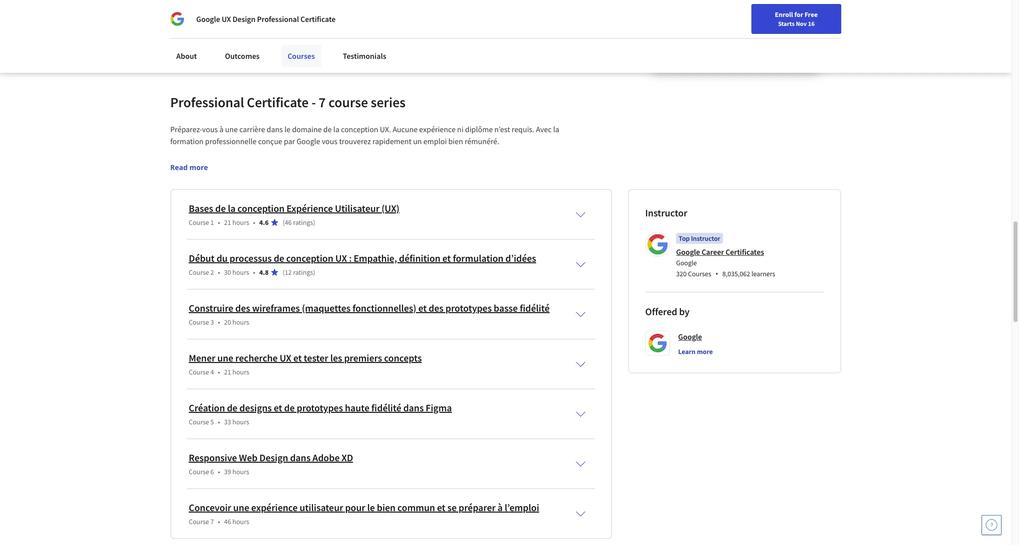 Task type: locate. For each thing, give the bounding box(es) containing it.
0 horizontal spatial instructor
[[646, 207, 688, 219]]

1 ( from the top
[[283, 218, 285, 227]]

7 right -
[[319, 93, 326, 111]]

à left l'emploi
[[498, 502, 503, 514]]

more for read more
[[190, 163, 208, 172]]

1 vertical spatial prototypes
[[297, 402, 343, 415]]

2 ( from the top
[[283, 268, 285, 277]]

5
[[211, 418, 214, 427]]

vous left trouverez
[[322, 136, 338, 146]]

mener
[[189, 352, 215, 365]]

0 horizontal spatial ux
[[222, 14, 231, 24]]

• inside responsive web design dans adobe xd course 6 • 39 hours
[[218, 468, 220, 477]]

• right 2
[[218, 268, 220, 277]]

0 horizontal spatial dans
[[267, 124, 283, 134]]

None search field
[[142, 6, 382, 26]]

ratings down expérience
[[293, 218, 313, 227]]

requis.
[[512, 124, 535, 134]]

et left se
[[437, 502, 446, 514]]

bien
[[449, 136, 463, 146], [377, 502, 396, 514]]

about
[[176, 51, 197, 61]]

préparez-
[[170, 124, 202, 134]]

21 right 1
[[224, 218, 231, 227]]

des
[[235, 302, 250, 315], [429, 302, 444, 315]]

course inside the concevoir une expérience utilisateur pour le bien commun et se préparer à l'emploi course 7 • 46 hours
[[189, 518, 209, 527]]

basse
[[494, 302, 518, 315]]

0 horizontal spatial 46
[[224, 518, 231, 527]]

google image
[[170, 12, 184, 26]]

une right concevoir
[[233, 502, 249, 514]]

instructor up the top
[[646, 207, 688, 219]]

commun
[[398, 502, 435, 514]]

1 horizontal spatial expérience
[[419, 124, 456, 134]]

bien down ni
[[449, 136, 463, 146]]

conception up '( 12 ratings )' in the left of the page
[[286, 252, 333, 265]]

course left 5
[[189, 418, 209, 427]]

1 vertical spatial 46
[[224, 518, 231, 527]]

tester
[[304, 352, 328, 365]]

le right pour
[[367, 502, 375, 514]]

google down the top
[[677, 247, 700, 257]]

credential
[[216, 19, 250, 29]]

1 vertical spatial instructor
[[691, 234, 721, 243]]

certificate up performance
[[301, 14, 336, 24]]

de right domaine
[[323, 124, 332, 134]]

dans inside préparez-vous à une carrière dans le domaine de la conception ux. aucune expérience ni diplôme n'est requis. avec la formation professionnelle conçue par google vous trouverez rapidement un emploi bien rémunéré.
[[267, 124, 283, 134]]

career
[[778, 11, 797, 20], [702, 247, 724, 257]]

cv
[[370, 19, 379, 29]]

la right avec
[[553, 124, 560, 134]]

your right in
[[291, 31, 306, 41]]

rapidement
[[373, 136, 412, 146]]

( down bases de la conception expérience utilisateur (ux) link
[[283, 218, 285, 227]]

5 hours from the top
[[233, 418, 249, 427]]

course
[[329, 93, 368, 111]]

design up social
[[233, 14, 256, 24]]

46 inside the concevoir une expérience utilisateur pour le bien commun et se préparer à l'emploi course 7 • 46 hours
[[224, 518, 231, 527]]

• inside the mener une recherche ux et tester les premiers concepts course 4 • 21 hours
[[218, 368, 220, 377]]

1 horizontal spatial instructor
[[691, 234, 721, 243]]

0 vertical spatial expérience
[[419, 124, 456, 134]]

fidélité right haute
[[372, 402, 401, 415]]

your right to
[[260, 19, 275, 29]]

google down domaine
[[297, 136, 320, 146]]

1 vertical spatial dans
[[403, 402, 424, 415]]

2 horizontal spatial dans
[[403, 402, 424, 415]]

•
[[218, 218, 220, 227], [253, 218, 255, 227], [218, 268, 220, 277], [253, 268, 255, 277], [716, 269, 719, 280], [218, 318, 220, 327], [218, 368, 220, 377], [218, 418, 220, 427], [218, 468, 220, 477], [218, 518, 220, 527]]

0 vertical spatial ratings
[[293, 218, 313, 227]]

3 course from the top
[[189, 318, 209, 327]]

0 vertical spatial more
[[190, 163, 208, 172]]

more inside read more button
[[190, 163, 208, 172]]

1 vertical spatial expérience
[[251, 502, 298, 514]]

) right "12"
[[313, 268, 315, 277]]

début du processus de conception ux : empathie, définition et formulation d'idées link
[[189, 252, 536, 265]]

mener une recherche ux et tester les premiers concepts link
[[189, 352, 422, 365]]

0 vertical spatial 46
[[285, 218, 292, 227]]

0 horizontal spatial professional
[[170, 93, 244, 111]]

7 hours from the top
[[233, 518, 249, 527]]

ratings for expérience
[[293, 218, 313, 227]]

6 course from the top
[[189, 468, 209, 477]]

testimonials link
[[337, 45, 393, 67]]

ux left :
[[335, 252, 347, 265]]

0 vertical spatial certificate
[[301, 14, 336, 24]]

responsive web design dans adobe xd link
[[189, 452, 353, 465]]

2 vertical spatial dans
[[290, 452, 311, 465]]

1 vertical spatial ratings
[[293, 268, 313, 277]]

à inside the concevoir une expérience utilisateur pour le bien commun et se préparer à l'emploi course 7 • 46 hours
[[498, 502, 503, 514]]

linkedin
[[277, 19, 306, 29]]

aucune
[[393, 124, 418, 134]]

• right 3
[[218, 318, 220, 327]]

more inside learn more "button"
[[697, 348, 713, 357]]

• inside création de designs et de prototypes haute fidélité dans figma course 5 • 33 hours
[[218, 418, 220, 427]]

4 course from the top
[[189, 368, 209, 377]]

ni
[[457, 124, 464, 134]]

1 vertical spatial ux
[[335, 252, 347, 265]]

and
[[268, 31, 281, 41]]

more right 'read'
[[190, 163, 208, 172]]

• right 1
[[218, 218, 220, 227]]

1 horizontal spatial bien
[[449, 136, 463, 146]]

1 ratings from the top
[[293, 218, 313, 227]]

320
[[677, 270, 687, 279]]

33
[[224, 418, 231, 427]]

0 vertical spatial à
[[220, 124, 224, 134]]

1 vertical spatial 21
[[224, 368, 231, 377]]

2 ) from the top
[[313, 268, 315, 277]]

design inside responsive web design dans adobe xd course 6 • 39 hours
[[260, 452, 288, 465]]

series
[[371, 93, 406, 111]]

review
[[352, 31, 374, 41]]

read more
[[170, 163, 208, 172]]

0 vertical spatial (
[[283, 218, 285, 227]]

ux
[[222, 14, 231, 24], [335, 252, 347, 265], [280, 352, 292, 365]]

course down concevoir
[[189, 518, 209, 527]]

vous up professionnelle
[[202, 124, 218, 134]]

2 vertical spatial une
[[233, 502, 249, 514]]

this
[[202, 19, 215, 29]]

google career certificates image
[[647, 234, 669, 256]]

2 horizontal spatial la
[[553, 124, 560, 134]]

1 horizontal spatial career
[[778, 11, 797, 20]]

7 inside the concevoir une expérience utilisateur pour le bien commun et se préparer à l'emploi course 7 • 46 hours
[[211, 518, 214, 527]]

conception up trouverez
[[341, 124, 378, 134]]

) down expérience
[[313, 218, 315, 227]]

google
[[196, 14, 220, 24], [297, 136, 320, 146], [677, 247, 700, 257], [677, 259, 697, 268], [679, 332, 702, 342]]

0 horizontal spatial expérience
[[251, 502, 298, 514]]

ux right this
[[222, 14, 231, 24]]

hours inside construire des wireframes (maquettes fonctionnelles) et des prototypes basse fidélité course 3 • 20 hours
[[233, 318, 249, 327]]

2 ratings from the top
[[293, 268, 313, 277]]

• left 8,035,062
[[716, 269, 719, 280]]

expérience
[[419, 124, 456, 134], [251, 502, 298, 514]]

career inside the top instructor google career certificates google 320 courses • 8,035,062 learners
[[702, 247, 724, 257]]

expérience up emploi
[[419, 124, 456, 134]]

course left 4
[[189, 368, 209, 377]]

performance
[[307, 31, 350, 41]]

0 horizontal spatial your
[[260, 19, 275, 29]]

0 horizontal spatial 7
[[211, 518, 214, 527]]

1 horizontal spatial courses
[[688, 270, 712, 279]]

professional up préparez-
[[170, 93, 244, 111]]

course left 3
[[189, 318, 209, 327]]

1 ) from the top
[[313, 218, 315, 227]]

ratings
[[293, 218, 313, 227], [293, 268, 313, 277]]

concevoir
[[189, 502, 231, 514]]

bien left commun
[[377, 502, 396, 514]]

design right web
[[260, 452, 288, 465]]

et right designs
[[274, 402, 282, 415]]

1 horizontal spatial dans
[[290, 452, 311, 465]]

7
[[319, 93, 326, 111], [211, 518, 214, 527]]

2 vertical spatial ux
[[280, 352, 292, 365]]

read more button
[[170, 162, 208, 173]]

0 horizontal spatial fidélité
[[372, 402, 401, 415]]

0 horizontal spatial more
[[190, 163, 208, 172]]

concevoir une expérience utilisateur pour le bien commun et se préparer à l'emploi course 7 • 46 hours
[[189, 502, 539, 527]]

design for web
[[260, 452, 288, 465]]

processus
[[230, 252, 272, 265]]

1 horizontal spatial à
[[498, 502, 503, 514]]

et right the fonctionnelles)
[[418, 302, 427, 315]]

0 horizontal spatial conception
[[238, 202, 285, 215]]

expérience inside préparez-vous à une carrière dans le domaine de la conception ux. aucune expérience ni diplôme n'est requis. avec la formation professionnelle conçue par google vous trouverez rapidement un emploi bien rémunéré.
[[419, 124, 456, 134]]

0 vertical spatial career
[[778, 11, 797, 20]]

• down concevoir
[[218, 518, 220, 527]]

find your new career
[[735, 11, 797, 20]]

1 vertical spatial conception
[[238, 202, 285, 215]]

0 vertical spatial prototypes
[[446, 302, 492, 315]]

certificate left -
[[247, 93, 309, 111]]

1 vertical spatial 7
[[211, 518, 214, 527]]

more
[[190, 163, 208, 172], [697, 348, 713, 357]]

1 vertical spatial courses
[[688, 270, 712, 279]]

1 horizontal spatial conception
[[286, 252, 333, 265]]

0 vertical spatial )
[[313, 218, 315, 227]]

2 vertical spatial conception
[[286, 252, 333, 265]]

2 21 from the top
[[224, 368, 231, 377]]

expérience down responsive web design dans adobe xd course 6 • 39 hours
[[251, 502, 298, 514]]

responsive
[[189, 452, 237, 465]]

2 horizontal spatial ux
[[335, 252, 347, 265]]

définition
[[399, 252, 441, 265]]

1 horizontal spatial prototypes
[[446, 302, 492, 315]]

find
[[735, 11, 748, 20]]

à up professionnelle
[[220, 124, 224, 134]]

1 vertical spatial design
[[260, 452, 288, 465]]

(ux)
[[382, 202, 400, 215]]

1 horizontal spatial ux
[[280, 352, 292, 365]]

et inside construire des wireframes (maquettes fonctionnelles) et des prototypes basse fidélité course 3 • 20 hours
[[418, 302, 427, 315]]

de right designs
[[284, 402, 295, 415]]

et inside the concevoir une expérience utilisateur pour le bien commun et se préparer à l'emploi course 7 • 46 hours
[[437, 502, 446, 514]]

in
[[283, 31, 289, 41]]

0 vertical spatial fidélité
[[520, 302, 550, 315]]

prototypes
[[446, 302, 492, 315], [297, 402, 343, 415]]

0 horizontal spatial bien
[[377, 502, 396, 514]]

fidélité right 'basse'
[[520, 302, 550, 315]]

une inside the mener une recherche ux et tester les premiers concepts course 4 • 21 hours
[[217, 352, 233, 365]]

1 horizontal spatial 7
[[319, 93, 326, 111]]

expérience
[[287, 202, 333, 215]]

1 vertical spatial bien
[[377, 502, 396, 514]]

bien inside préparez-vous à une carrière dans le domaine de la conception ux. aucune expérience ni diplôme n'est requis. avec la formation professionnelle conçue par google vous trouverez rapidement un emploi bien rémunéré.
[[449, 136, 463, 146]]

1 horizontal spatial your
[[291, 31, 306, 41]]

about link
[[170, 45, 203, 67]]

read
[[170, 163, 188, 172]]

1 horizontal spatial des
[[429, 302, 444, 315]]

30
[[224, 268, 231, 277]]

20
[[224, 318, 231, 327]]

more right learn on the right bottom
[[697, 348, 713, 357]]

46 down concevoir
[[224, 518, 231, 527]]

21 right 4
[[224, 368, 231, 377]]

0 horizontal spatial à
[[220, 124, 224, 134]]

1 vertical spatial more
[[697, 348, 713, 357]]

conçue
[[258, 136, 282, 146]]

avec
[[536, 124, 552, 134]]

de up '( 12 ratings )' in the left of the page
[[274, 252, 284, 265]]

0 vertical spatial conception
[[341, 124, 378, 134]]

début
[[189, 252, 215, 265]]

4.6
[[259, 218, 269, 227]]

une
[[225, 124, 238, 134], [217, 352, 233, 365], [233, 502, 249, 514]]

0 vertical spatial design
[[233, 14, 256, 24]]

1 horizontal spatial design
[[260, 452, 288, 465]]

0 vertical spatial dans
[[267, 124, 283, 134]]

course left 1
[[189, 218, 209, 227]]

course 2 • 30 hours •
[[189, 268, 255, 277]]

english button
[[802, 0, 863, 32]]

l'emploi
[[505, 502, 539, 514]]

2 horizontal spatial conception
[[341, 124, 378, 134]]

• right 4
[[218, 368, 220, 377]]

1 des from the left
[[235, 302, 250, 315]]

vous
[[202, 124, 218, 134], [322, 136, 338, 146]]

ux right recherche
[[280, 352, 292, 365]]

2 des from the left
[[429, 302, 444, 315]]

professional up and
[[257, 14, 299, 24]]

les
[[330, 352, 342, 365]]

courses right 320
[[688, 270, 712, 279]]

hours inside the mener une recherche ux et tester les premiers concepts course 4 • 21 hours
[[233, 368, 249, 377]]

1 horizontal spatial vous
[[322, 136, 338, 146]]

1 vertical spatial fidélité
[[372, 402, 401, 415]]

dans left figma
[[403, 402, 424, 415]]

0 vertical spatial 7
[[319, 93, 326, 111]]

46 down bases de la conception expérience utilisateur (ux) link
[[285, 218, 292, 227]]

4.8
[[259, 268, 269, 277]]

ratings right "12"
[[293, 268, 313, 277]]

course left 6
[[189, 468, 209, 477]]

6 hours from the top
[[233, 468, 249, 477]]

1 vertical spatial (
[[283, 268, 285, 277]]

et inside création de designs et de prototypes haute fidélité dans figma course 5 • 33 hours
[[274, 402, 282, 415]]

• right 6
[[218, 468, 220, 477]]

0 vertical spatial courses
[[288, 51, 315, 61]]

prototypes left 'basse'
[[446, 302, 492, 315]]

7 course from the top
[[189, 518, 209, 527]]

1 hours from the top
[[233, 218, 249, 227]]

utilisateur
[[335, 202, 380, 215]]

0 vertical spatial professional
[[257, 14, 299, 24]]

le up par
[[285, 124, 291, 134]]

la up course 1 • 21 hours •
[[228, 202, 236, 215]]

1 vertical spatial le
[[367, 502, 375, 514]]

1 horizontal spatial 46
[[285, 218, 292, 227]]

learn more
[[679, 348, 713, 357]]

• right 5
[[218, 418, 220, 427]]

opens in a new tab image
[[218, 301, 226, 309]]

free
[[805, 10, 818, 19]]

une right mener
[[217, 352, 233, 365]]

0 horizontal spatial le
[[285, 124, 291, 134]]

3 hours from the top
[[233, 318, 249, 327]]

more for learn more
[[697, 348, 713, 357]]

1 vertical spatial )
[[313, 268, 315, 277]]

0 vertical spatial une
[[225, 124, 238, 134]]

une inside the concevoir une expérience utilisateur pour le bien commun et se préparer à l'emploi course 7 • 46 hours
[[233, 502, 249, 514]]

starts
[[778, 19, 795, 27]]

• left 4.8
[[253, 268, 255, 277]]

1 vertical spatial career
[[702, 247, 724, 257]]

1 horizontal spatial more
[[697, 348, 713, 357]]

google ux design professional certificate
[[196, 14, 336, 24]]

certificates
[[726, 247, 764, 257]]

7 down concevoir
[[211, 518, 214, 527]]

dans up the conçue
[[267, 124, 283, 134]]

course inside responsive web design dans adobe xd course 6 • 39 hours
[[189, 468, 209, 477]]

your right find
[[749, 11, 762, 20]]

google inside préparez-vous à une carrière dans le domaine de la conception ux. aucune expérience ni diplôme n'est requis. avec la formation professionnelle conçue par google vous trouverez rapidement un emploi bien rémunéré.
[[297, 136, 320, 146]]

0 vertical spatial le
[[285, 124, 291, 134]]

0 vertical spatial bien
[[449, 136, 463, 146]]

0 horizontal spatial prototypes
[[297, 402, 343, 415]]

une up professionnelle
[[225, 124, 238, 134]]

prototypes left haute
[[297, 402, 343, 415]]

1 horizontal spatial le
[[367, 502, 375, 514]]

conception inside préparez-vous à une carrière dans le domaine de la conception ux. aucune expérience ni diplôme n'est requis. avec la formation professionnelle conçue par google vous trouverez rapidement un emploi bien rémunéré.
[[341, 124, 378, 134]]

bien inside the concevoir une expérience utilisateur pour le bien commun et se préparer à l'emploi course 7 • 46 hours
[[377, 502, 396, 514]]

la
[[333, 124, 340, 134], [553, 124, 560, 134], [228, 202, 236, 215]]

1 horizontal spatial la
[[333, 124, 340, 134]]

dans left the 'adobe'
[[290, 452, 311, 465]]

1 vertical spatial professional
[[170, 93, 244, 111]]

0 horizontal spatial design
[[233, 14, 256, 24]]

outcomes
[[225, 51, 260, 61]]

conception up the 4.6
[[238, 202, 285, 215]]

google up 320
[[677, 259, 697, 268]]

dans inside responsive web design dans adobe xd course 6 • 39 hours
[[290, 452, 311, 465]]

0 horizontal spatial des
[[235, 302, 250, 315]]

4 hours from the top
[[233, 368, 249, 377]]

1 vertical spatial une
[[217, 352, 233, 365]]

5 course from the top
[[189, 418, 209, 427]]

( right 4.8
[[283, 268, 285, 277]]

instructor up google career certificates link
[[691, 234, 721, 243]]

1 horizontal spatial fidélité
[[520, 302, 550, 315]]

et left tester
[[293, 352, 302, 365]]

la up trouverez
[[333, 124, 340, 134]]

diplôme
[[465, 124, 493, 134]]

hours inside the concevoir une expérience utilisateur pour le bien commun et se préparer à l'emploi course 7 • 46 hours
[[233, 518, 249, 527]]

( for de
[[283, 268, 285, 277]]

courses down in
[[288, 51, 315, 61]]

0 vertical spatial instructor
[[646, 207, 688, 219]]

ux inside the mener une recherche ux et tester les premiers concepts course 4 • 21 hours
[[280, 352, 292, 365]]

1 vertical spatial à
[[498, 502, 503, 514]]

0 horizontal spatial career
[[702, 247, 724, 257]]

course left 2
[[189, 268, 209, 277]]

1 course from the top
[[189, 218, 209, 227]]

0 vertical spatial vous
[[202, 124, 218, 134]]

instructor
[[646, 207, 688, 219], [691, 234, 721, 243]]

2 horizontal spatial your
[[749, 11, 762, 20]]

0 vertical spatial 21
[[224, 218, 231, 227]]



Task type: vqa. For each thing, say whether or not it's contained in the screenshot.
3rd list item from the top of the page
no



Task type: describe. For each thing, give the bounding box(es) containing it.
par
[[284, 136, 295, 146]]

0 horizontal spatial vous
[[202, 124, 218, 134]]

course inside construire des wireframes (maquettes fonctionnelles) et des prototypes basse fidélité course 3 • 20 hours
[[189, 318, 209, 327]]

expérience inside the concevoir une expérience utilisateur pour le bien commun et se préparer à l'emploi course 7 • 46 hours
[[251, 502, 298, 514]]

trouverez
[[339, 136, 371, 146]]

un
[[413, 136, 422, 146]]

formulation
[[453, 252, 504, 265]]

it
[[208, 31, 213, 41]]

fidélité inside création de designs et de prototypes haute fidélité dans figma course 5 • 33 hours
[[372, 402, 401, 415]]

prototypes inside construire des wireframes (maquettes fonctionnelles) et des prototypes basse fidélité course 3 • 20 hours
[[446, 302, 492, 315]]

à inside préparez-vous à une carrière dans le domaine de la conception ux. aucune expérience ni diplôme n'est requis. avec la formation professionnelle conçue par google vous trouverez rapidement un emploi bien rémunéré.
[[220, 124, 224, 134]]

de up course 1 • 21 hours •
[[215, 202, 226, 215]]

) for expérience
[[313, 218, 315, 227]]

du
[[217, 252, 228, 265]]

learn
[[679, 348, 696, 357]]

d'idées
[[506, 252, 536, 265]]

le inside préparez-vous à une carrière dans le domaine de la conception ux. aucune expérience ni diplôme n'est requis. avec la formation professionnelle conçue par google vous trouverez rapidement un emploi bien rémunéré.
[[285, 124, 291, 134]]

12
[[285, 268, 292, 277]]

share
[[187, 31, 207, 41]]

création de designs et de prototypes haute fidélité dans figma link
[[189, 402, 452, 415]]

course inside the mener une recherche ux et tester les premiers concepts course 4 • 21 hours
[[189, 368, 209, 377]]

de inside préparez-vous à une carrière dans le domaine de la conception ux. aucune expérience ni diplôme n'est requis. avec la formation professionnelle conçue par google vous trouverez rapidement un emploi bien rémunéré.
[[323, 124, 332, 134]]

hours inside responsive web design dans adobe xd course 6 • 39 hours
[[233, 468, 249, 477]]

2 course from the top
[[189, 268, 209, 277]]

) for conception
[[313, 268, 315, 277]]

help center image
[[986, 520, 998, 532]]

google link
[[679, 331, 702, 343]]

4
[[211, 368, 214, 377]]

1 vertical spatial certificate
[[247, 93, 309, 111]]

or
[[361, 19, 368, 29]]

1 vertical spatial vous
[[322, 136, 338, 146]]

( for conception
[[283, 218, 285, 227]]

fidélité inside construire des wireframes (maquettes fonctionnelles) et des prototypes basse fidélité course 3 • 20 hours
[[520, 302, 550, 315]]

find your new career link
[[730, 10, 802, 22]]

adobe
[[313, 452, 340, 465]]

et inside the mener une recherche ux et tester les premiers concepts course 4 • 21 hours
[[293, 352, 302, 365]]

xd
[[342, 452, 353, 465]]

add this credential to your linkedin profile, resume, or cv share it on social media and in your performance review
[[187, 19, 379, 41]]

designs
[[240, 402, 272, 415]]

-
[[312, 93, 316, 111]]

design for ux
[[233, 14, 256, 24]]

mener une recherche ux et tester les premiers concepts course 4 • 21 hours
[[189, 352, 422, 377]]

création de designs et de prototypes haute fidélité dans figma course 5 • 33 hours
[[189, 402, 452, 427]]

carrière
[[239, 124, 265, 134]]

recherche
[[235, 352, 278, 365]]

profile,
[[307, 19, 331, 29]]

rémunéré.
[[465, 136, 500, 146]]

responsive web design dans adobe xd course 6 • 39 hours
[[189, 452, 353, 477]]

enroll
[[775, 10, 793, 19]]

:
[[349, 252, 352, 265]]

• inside the concevoir une expérience utilisateur pour le bien commun et se préparer à l'emploi course 7 • 46 hours
[[218, 518, 220, 527]]

0 horizontal spatial courses
[[288, 51, 315, 61]]

professionnelle
[[205, 136, 257, 146]]

ratings for conception
[[293, 268, 313, 277]]

3
[[211, 318, 214, 327]]

haute
[[345, 402, 370, 415]]

top instructor google career certificates google 320 courses • 8,035,062 learners
[[677, 234, 776, 280]]

fonctionnelles)
[[353, 302, 417, 315]]

by
[[680, 306, 690, 318]]

préparer
[[459, 502, 496, 514]]

wireframes
[[252, 302, 300, 315]]

prototypes inside création de designs et de prototypes haute fidélité dans figma course 5 • 33 hours
[[297, 402, 343, 415]]

2 hours from the top
[[233, 268, 249, 277]]

21 inside the mener une recherche ux et tester les premiers concepts course 4 • 21 hours
[[224, 368, 231, 377]]

n'est
[[495, 124, 510, 134]]

career for new
[[778, 11, 797, 20]]

construire
[[189, 302, 233, 315]]

et right "définition"
[[443, 252, 451, 265]]

career for google
[[702, 247, 724, 257]]

0 vertical spatial ux
[[222, 14, 231, 24]]

1 21 from the top
[[224, 218, 231, 227]]

courses inside the top instructor google career certificates google 320 courses • 8,035,062 learners
[[688, 270, 712, 279]]

• left the 4.6
[[253, 218, 255, 227]]

6
[[211, 468, 214, 477]]

construire des wireframes (maquettes fonctionnelles) et des prototypes basse fidélité course 3 • 20 hours
[[189, 302, 550, 327]]

enroll for free starts nov 16
[[775, 10, 818, 27]]

your inside find your new career link
[[749, 11, 762, 20]]

• inside construire des wireframes (maquettes fonctionnelles) et des prototypes basse fidélité course 3 • 20 hours
[[218, 318, 220, 327]]

16
[[808, 19, 815, 27]]

learners
[[752, 270, 776, 279]]

une for mener
[[217, 352, 233, 365]]

2
[[211, 268, 214, 277]]

coursera career certificate image
[[653, 0, 819, 72]]

offered
[[646, 306, 678, 318]]

bases de la conception expérience utilisateur (ux)
[[189, 202, 400, 215]]

dans inside création de designs et de prototypes haute fidélité dans figma course 5 • 33 hours
[[403, 402, 424, 415]]

domaine
[[292, 124, 322, 134]]

to
[[252, 19, 258, 29]]

google up learn on the right bottom
[[679, 332, 702, 342]]

emploi
[[424, 136, 447, 146]]

offered by
[[646, 306, 690, 318]]

préparez-vous à une carrière dans le domaine de la conception ux. aucune expérience ni diplôme n'est requis. avec la formation professionnelle conçue par google vous trouverez rapidement un emploi bien rémunéré.
[[170, 124, 561, 146]]

web
[[239, 452, 258, 465]]

on
[[214, 31, 223, 41]]

0 horizontal spatial la
[[228, 202, 236, 215]]

concevoir une expérience utilisateur pour le bien commun et se préparer à l'emploi link
[[189, 502, 539, 514]]

google up 'it'
[[196, 14, 220, 24]]

testimonials
[[343, 51, 387, 61]]

hours inside création de designs et de prototypes haute fidélité dans figma course 5 • 33 hours
[[233, 418, 249, 427]]

8,035,062
[[723, 270, 750, 279]]

1 horizontal spatial professional
[[257, 14, 299, 24]]

39
[[224, 468, 231, 477]]

google career certificates link
[[677, 247, 764, 257]]

ux.
[[380, 124, 391, 134]]

bases
[[189, 202, 213, 215]]

empathie,
[[354, 252, 397, 265]]

learn more button
[[679, 347, 713, 357]]

social
[[225, 31, 244, 41]]

• inside the top instructor google career certificates google 320 courses • 8,035,062 learners
[[716, 269, 719, 280]]

construire des wireframes (maquettes fonctionnelles) et des prototypes basse fidélité link
[[189, 302, 550, 315]]

top
[[679, 234, 690, 243]]

le inside the concevoir une expérience utilisateur pour le bien commun et se préparer à l'emploi course 7 • 46 hours
[[367, 502, 375, 514]]

course inside création de designs et de prototypes haute fidélité dans figma course 5 • 33 hours
[[189, 418, 209, 427]]

utilisateur
[[300, 502, 343, 514]]

instructor inside the top instructor google career certificates google 320 courses • 8,035,062 learners
[[691, 234, 721, 243]]

une for concevoir
[[233, 502, 249, 514]]

bases de la conception expérience utilisateur (ux) link
[[189, 202, 400, 215]]

de up 33
[[227, 402, 238, 415]]

( 12 ratings )
[[283, 268, 315, 277]]

une inside préparez-vous à une carrière dans le domaine de la conception ux. aucune expérience ni diplôme n'est requis. avec la formation professionnelle conçue par google vous trouverez rapidement un emploi bien rémunéré.
[[225, 124, 238, 134]]

concepts
[[384, 352, 422, 365]]



